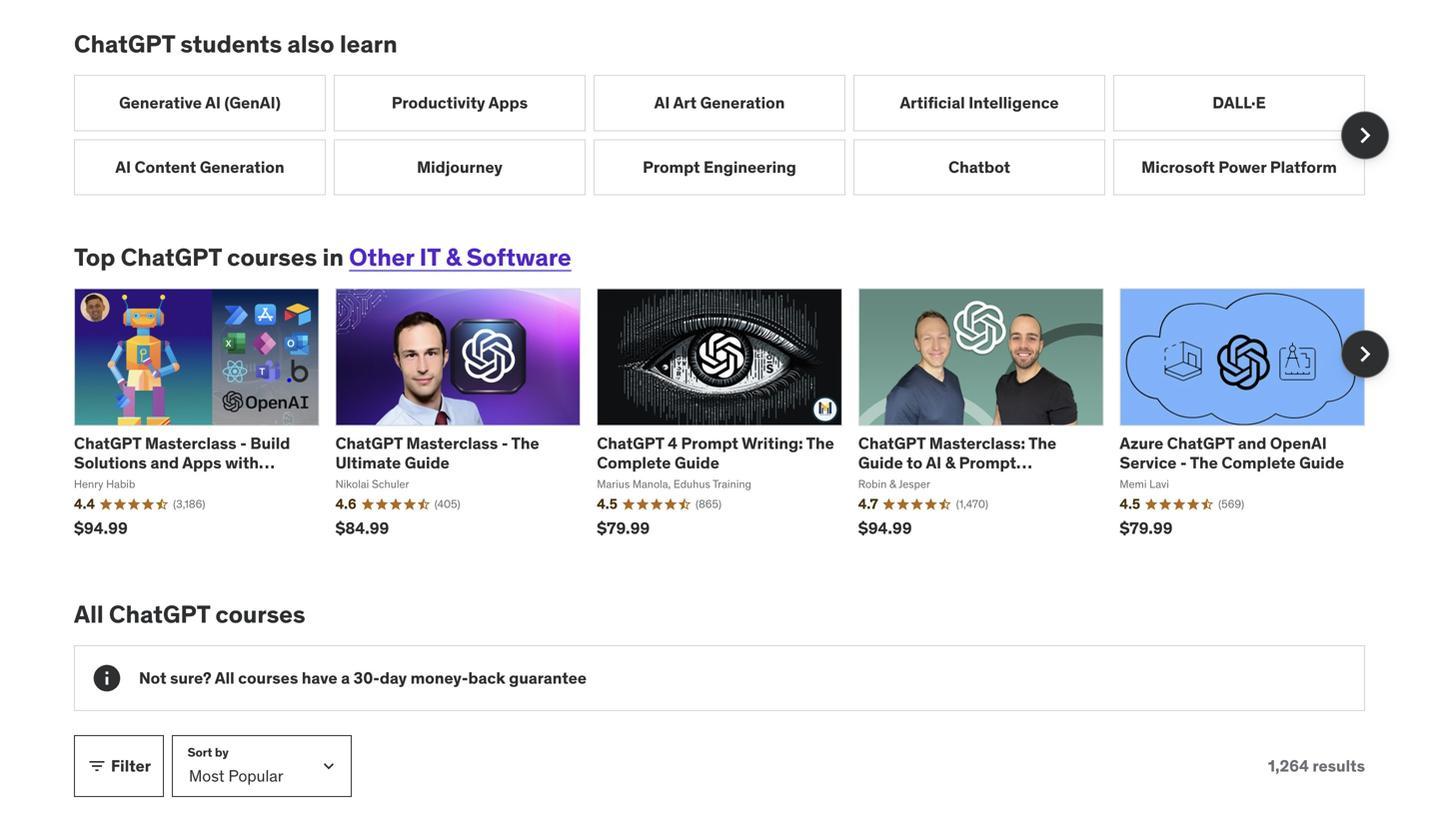 Task type: describe. For each thing, give the bounding box(es) containing it.
power
[[1219, 157, 1267, 177]]

generative ai  (genai) link
[[74, 75, 326, 131]]

complete inside azure chatgpt and openai service - the complete guide
[[1222, 453, 1296, 473]]

service
[[1120, 453, 1177, 473]]

have
[[302, 668, 338, 689]]

generation for ai content generation
[[200, 157, 284, 177]]

0 horizontal spatial engineering
[[704, 157, 797, 177]]

and inside "chatgpt masterclass - build solutions and apps with chatgpt"
[[150, 453, 179, 473]]

sure?
[[170, 668, 212, 689]]

midjourney
[[417, 157, 503, 177]]

generation for ai art generation
[[700, 92, 785, 113]]

guide inside the chatgpt 4 prompt writing: the complete guide
[[675, 453, 720, 473]]

ai content generation link
[[74, 139, 326, 196]]

ai left (genai)
[[205, 92, 221, 113]]

platform
[[1270, 157, 1337, 177]]

in
[[323, 243, 344, 273]]

dall·e link
[[1114, 75, 1366, 131]]

guide inside "chatgpt masterclass - the ultimate guide"
[[405, 453, 450, 473]]

chatgpt inside azure chatgpt and openai service - the complete guide
[[1167, 434, 1235, 454]]

midjourney link
[[334, 139, 586, 196]]

chatgpt masterclass: the guide to ai & prompt engineering link
[[859, 434, 1057, 492]]

productivity apps
[[392, 92, 528, 113]]

and inside azure chatgpt and openai service - the complete guide
[[1238, 434, 1267, 454]]

4
[[668, 434, 678, 454]]

small image
[[87, 757, 107, 777]]

productivity
[[392, 92, 485, 113]]

1 horizontal spatial all
[[215, 668, 235, 689]]

next image for chatgpt students also learn
[[1350, 119, 1382, 151]]

1,264 results status
[[1268, 756, 1366, 777]]

artificial intelligence link
[[854, 75, 1106, 131]]

results
[[1313, 756, 1366, 777]]

chatgpt 4 prompt writing: the complete guide
[[597, 434, 835, 473]]

2 vertical spatial courses
[[238, 668, 298, 689]]

openai
[[1271, 434, 1327, 454]]

chatgpt inside "chatgpt masterclass - the ultimate guide"
[[335, 434, 403, 454]]

the inside "chatgpt masterclass - the ultimate guide"
[[511, 434, 539, 454]]

chatgpt inside chatgpt masterclass: the guide to ai & prompt engineering
[[859, 434, 926, 454]]

& for software
[[446, 243, 461, 273]]

1,264 results
[[1268, 756, 1366, 777]]

prompt engineering link
[[594, 139, 846, 196]]

chatgpt 4 prompt writing: the complete guide link
[[597, 434, 835, 473]]

ai inside chatgpt masterclass: the guide to ai & prompt engineering
[[926, 453, 942, 473]]

masterclass for guide
[[406, 434, 498, 454]]

generative
[[119, 92, 202, 113]]

filter
[[111, 756, 151, 777]]

the inside azure chatgpt and openai service - the complete guide
[[1190, 453, 1218, 473]]

not sure? all courses have a 30-day money-back guarantee
[[139, 668, 587, 689]]

the inside the chatgpt 4 prompt writing: the complete guide
[[806, 434, 835, 454]]

it
[[420, 243, 440, 273]]

azure chatgpt and openai service - the complete guide link
[[1120, 434, 1345, 473]]

learn
[[340, 29, 398, 59]]

chatgpt masterclass: the guide to ai & prompt engineering
[[859, 434, 1057, 492]]

top
[[74, 243, 115, 273]]

engineering inside chatgpt masterclass: the guide to ai & prompt engineering
[[859, 472, 951, 492]]

art
[[673, 92, 697, 113]]

with
[[225, 453, 259, 473]]

microsoft power platform
[[1142, 157, 1337, 177]]

money-
[[411, 668, 468, 689]]

chatgpt masterclass - the ultimate guide
[[335, 434, 539, 473]]

ai art generation
[[654, 92, 785, 113]]

(genai)
[[224, 92, 281, 113]]

guide inside azure chatgpt and openai service - the complete guide
[[1300, 453, 1345, 473]]

courses for top chatgpt courses in other it & software
[[227, 243, 317, 273]]

- inside azure chatgpt and openai service - the complete guide
[[1181, 453, 1187, 473]]



Task type: vqa. For each thing, say whether or not it's contained in the screenshot.
PROMPT
yes



Task type: locate. For each thing, give the bounding box(es) containing it.
&
[[446, 243, 461, 273], [945, 453, 956, 473]]

chatgpt
[[74, 29, 175, 59], [121, 243, 222, 273], [74, 434, 141, 454], [335, 434, 403, 454], [597, 434, 664, 454], [859, 434, 926, 454], [1167, 434, 1235, 454], [74, 472, 142, 492], [109, 600, 210, 630]]

1 horizontal spatial -
[[502, 434, 508, 454]]

ai
[[205, 92, 221, 113], [654, 92, 670, 113], [115, 157, 131, 177], [926, 453, 942, 473]]

4 guide from the left
[[1300, 453, 1345, 473]]

& inside chatgpt masterclass: the guide to ai & prompt engineering
[[945, 453, 956, 473]]

azure
[[1120, 434, 1164, 454]]

content
[[135, 157, 196, 177]]

generation
[[700, 92, 785, 113], [200, 157, 284, 177]]

1 vertical spatial apps
[[182, 453, 222, 473]]

1,264
[[1268, 756, 1309, 777]]

to
[[907, 453, 923, 473]]

artificial
[[900, 92, 965, 113]]

chatgpt masterclass - the ultimate guide link
[[335, 434, 539, 473]]

generative ai  (genai)
[[119, 92, 281, 113]]

carousel element for courses in
[[74, 288, 1390, 553]]

and right the solutions
[[150, 453, 179, 473]]

microsoft power platform link
[[1114, 139, 1366, 196]]

1 complete from the left
[[597, 453, 671, 473]]

all chatgpt courses
[[74, 600, 305, 630]]

3 guide from the left
[[859, 453, 903, 473]]

not
[[139, 668, 166, 689]]

prompt
[[643, 157, 700, 177], [681, 434, 739, 454], [959, 453, 1017, 473]]

masterclass right ultimate
[[406, 434, 498, 454]]

apps
[[489, 92, 528, 113], [182, 453, 222, 473]]

2 complete from the left
[[1222, 453, 1296, 473]]

chatbot link
[[854, 139, 1106, 196]]

next image for courses in
[[1350, 339, 1382, 371]]

0 vertical spatial apps
[[489, 92, 528, 113]]

prompt right 4
[[681, 434, 739, 454]]

software
[[467, 243, 572, 273]]

build
[[250, 434, 290, 454]]

1 vertical spatial generation
[[200, 157, 284, 177]]

the
[[511, 434, 539, 454], [806, 434, 835, 454], [1029, 434, 1057, 454], [1190, 453, 1218, 473]]

2 masterclass from the left
[[406, 434, 498, 454]]

& right to
[[945, 453, 956, 473]]

0 horizontal spatial -
[[240, 434, 247, 454]]

productivity apps link
[[334, 75, 586, 131]]

0 vertical spatial engineering
[[704, 157, 797, 177]]

1 horizontal spatial complete
[[1222, 453, 1296, 473]]

engineering down the masterclass: in the bottom right of the page
[[859, 472, 951, 492]]

1 masterclass from the left
[[145, 434, 237, 454]]

ai left art
[[654, 92, 670, 113]]

prompt engineering
[[643, 157, 797, 177]]

also
[[287, 29, 335, 59]]

- inside "chatgpt masterclass - build solutions and apps with chatgpt"
[[240, 434, 247, 454]]

1 next image from the top
[[1350, 119, 1382, 151]]

masterclass for and
[[145, 434, 237, 454]]

0 horizontal spatial generation
[[200, 157, 284, 177]]

chatbot
[[949, 157, 1011, 177]]

2 carousel element from the top
[[74, 288, 1390, 553]]

complete
[[597, 453, 671, 473], [1222, 453, 1296, 473]]

solutions
[[74, 453, 147, 473]]

ai art generation link
[[594, 75, 846, 131]]

courses up have
[[215, 600, 305, 630]]

top chatgpt courses in other it & software
[[74, 243, 572, 273]]

1 horizontal spatial &
[[945, 453, 956, 473]]

masterclass inside "chatgpt masterclass - the ultimate guide"
[[406, 434, 498, 454]]

apps inside "chatgpt masterclass - build solutions and apps with chatgpt"
[[182, 453, 222, 473]]

and
[[1238, 434, 1267, 454], [150, 453, 179, 473]]

30-
[[354, 668, 380, 689]]

generation right art
[[700, 92, 785, 113]]

0 horizontal spatial masterclass
[[145, 434, 237, 454]]

writing:
[[742, 434, 803, 454]]

day
[[380, 668, 407, 689]]

1 horizontal spatial and
[[1238, 434, 1267, 454]]

0 vertical spatial carousel element
[[74, 75, 1390, 196]]

chatgpt students also learn
[[74, 29, 398, 59]]

1 vertical spatial engineering
[[859, 472, 951, 492]]

prompt inside the chatgpt 4 prompt writing: the complete guide
[[681, 434, 739, 454]]

courses for all chatgpt courses
[[215, 600, 305, 630]]

masterclass
[[145, 434, 237, 454], [406, 434, 498, 454]]

0 vertical spatial all
[[74, 600, 104, 630]]

& right it
[[446, 243, 461, 273]]

apps right productivity
[[489, 92, 528, 113]]

guarantee
[[509, 668, 587, 689]]

0 horizontal spatial all
[[74, 600, 104, 630]]

masterclass left build
[[145, 434, 237, 454]]

1 horizontal spatial apps
[[489, 92, 528, 113]]

0 vertical spatial courses
[[227, 243, 317, 273]]

-
[[240, 434, 247, 454], [502, 434, 508, 454], [1181, 453, 1187, 473]]

1 horizontal spatial generation
[[700, 92, 785, 113]]

guide inside chatgpt masterclass: the guide to ai & prompt engineering
[[859, 453, 903, 473]]

chatgpt masterclass - build solutions and apps with chatgpt link
[[74, 434, 290, 492]]

microsoft
[[1142, 157, 1215, 177]]

1 carousel element from the top
[[74, 75, 1390, 196]]

- inside "chatgpt masterclass - the ultimate guide"
[[502, 434, 508, 454]]

0 horizontal spatial and
[[150, 453, 179, 473]]

ai left content
[[115, 157, 131, 177]]

intelligence
[[969, 92, 1059, 113]]

apps left with
[[182, 453, 222, 473]]

carousel element for chatgpt students also learn
[[74, 75, 1390, 196]]

2 next image from the top
[[1350, 339, 1382, 371]]

- for the
[[502, 434, 508, 454]]

generation down (genai)
[[200, 157, 284, 177]]

back
[[468, 668, 506, 689]]

complete inside the chatgpt 4 prompt writing: the complete guide
[[597, 453, 671, 473]]

and left openai
[[1238, 434, 1267, 454]]

prompt right to
[[959, 453, 1017, 473]]

2 guide from the left
[[675, 453, 720, 473]]

prompt down art
[[643, 157, 700, 177]]

courses left the in
[[227, 243, 317, 273]]

0 horizontal spatial apps
[[182, 453, 222, 473]]

carousel element
[[74, 75, 1390, 196], [74, 288, 1390, 553]]

1 guide from the left
[[405, 453, 450, 473]]

1 vertical spatial next image
[[1350, 339, 1382, 371]]

other
[[349, 243, 414, 273]]

carousel element containing chatgpt masterclass - build solutions and apps with chatgpt
[[74, 288, 1390, 553]]

engineering down ai art generation link
[[704, 157, 797, 177]]

1 vertical spatial &
[[945, 453, 956, 473]]

a
[[341, 668, 350, 689]]

courses left have
[[238, 668, 298, 689]]

masterclass inside "chatgpt masterclass - build solutions and apps with chatgpt"
[[145, 434, 237, 454]]

filter button
[[74, 736, 164, 798]]

chatgpt inside the chatgpt 4 prompt writing: the complete guide
[[597, 434, 664, 454]]

courses
[[227, 243, 317, 273], [215, 600, 305, 630], [238, 668, 298, 689]]

ultimate
[[335, 453, 401, 473]]

ai content generation
[[115, 157, 284, 177]]

prompt inside chatgpt masterclass: the guide to ai & prompt engineering
[[959, 453, 1017, 473]]

0 vertical spatial &
[[446, 243, 461, 273]]

masterclass:
[[929, 434, 1026, 454]]

chatgpt masterclass - build solutions and apps with chatgpt
[[74, 434, 290, 492]]

0 horizontal spatial complete
[[597, 453, 671, 473]]

- for build
[[240, 434, 247, 454]]

azure chatgpt and openai service - the complete guide
[[1120, 434, 1345, 473]]

engineering
[[704, 157, 797, 177], [859, 472, 951, 492]]

& for prompt
[[945, 453, 956, 473]]

1 horizontal spatial engineering
[[859, 472, 951, 492]]

artificial intelligence
[[900, 92, 1059, 113]]

1 vertical spatial all
[[215, 668, 235, 689]]

next image
[[1350, 119, 1382, 151], [1350, 339, 1382, 371]]

1 horizontal spatial masterclass
[[406, 434, 498, 454]]

0 horizontal spatial &
[[446, 243, 461, 273]]

guide
[[405, 453, 450, 473], [675, 453, 720, 473], [859, 453, 903, 473], [1300, 453, 1345, 473]]

2 horizontal spatial -
[[1181, 453, 1187, 473]]

1 vertical spatial carousel element
[[74, 288, 1390, 553]]

students
[[180, 29, 282, 59]]

dall·e
[[1213, 92, 1266, 113]]

1 vertical spatial courses
[[215, 600, 305, 630]]

0 vertical spatial next image
[[1350, 119, 1382, 151]]

the inside chatgpt masterclass: the guide to ai & prompt engineering
[[1029, 434, 1057, 454]]

other it & software link
[[349, 243, 572, 273]]

ai right to
[[926, 453, 942, 473]]

all
[[74, 600, 104, 630], [215, 668, 235, 689]]

0 vertical spatial generation
[[700, 92, 785, 113]]

carousel element containing generative ai  (genai)
[[74, 75, 1390, 196]]



